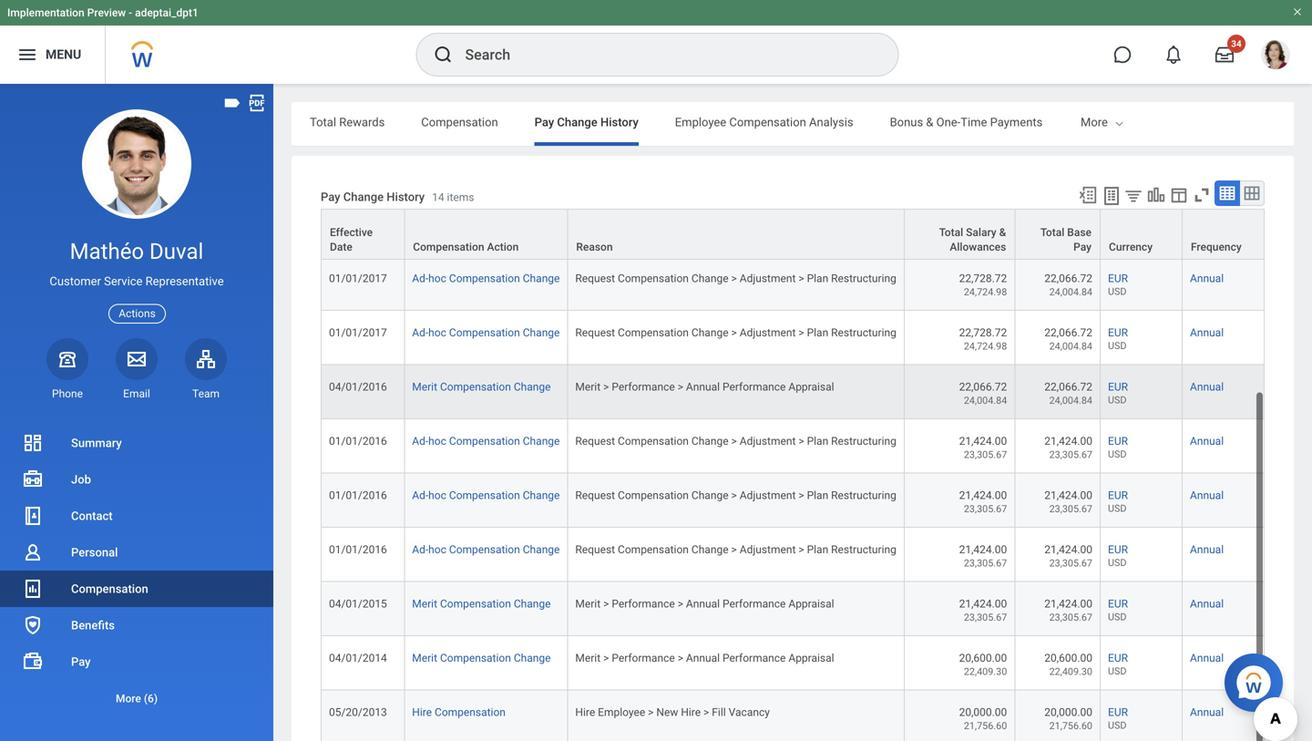 Task type: locate. For each thing, give the bounding box(es) containing it.
justify image
[[16, 44, 38, 66]]

3 appraisal from the top
[[789, 652, 835, 665]]

1 22,728.72 from the top
[[960, 218, 1008, 230]]

6 eur link from the top
[[1109, 540, 1129, 556]]

2 merit compensation change from the top
[[412, 598, 551, 610]]

1 horizontal spatial employee
[[675, 115, 727, 129]]

ad-hoc compensation change link
[[412, 272, 560, 285], [412, 326, 560, 339], [412, 435, 560, 448], [412, 489, 560, 502], [412, 543, 560, 556]]

2 ad-hoc compensation change link from the top
[[412, 326, 560, 339]]

eur for ninth the eur 'link' from the top of the page
[[1109, 706, 1129, 719]]

1 vertical spatial history
[[387, 190, 425, 204]]

1 horizontal spatial &
[[1000, 226, 1007, 239]]

0 vertical spatial history
[[601, 115, 639, 129]]

appraisal for 22,066.72
[[789, 380, 835, 393]]

4 request from the top
[[576, 489, 615, 502]]

2 merit > performance > annual performance appraisal from the top
[[576, 598, 835, 610]]

tab list
[[292, 102, 1295, 146]]

request for fourth the eur 'link' from the bottom
[[576, 543, 615, 556]]

1 horizontal spatial hire
[[576, 706, 595, 719]]

01/01/2017 for 9th row from the bottom
[[329, 272, 387, 285]]

job link
[[0, 461, 274, 498]]

22,409.30
[[964, 666, 1008, 677], [1050, 666, 1093, 677]]

adjustment
[[740, 272, 796, 285], [740, 326, 796, 339], [740, 435, 796, 448], [740, 489, 796, 502], [740, 543, 796, 556]]

pay inside navigation pane region
[[71, 655, 91, 669]]

request compensation change > adjustment > plan restructuring
[[576, 272, 897, 285], [576, 326, 897, 339], [576, 435, 897, 448], [576, 489, 897, 502], [576, 543, 897, 556]]

1 horizontal spatial 21,756.60
[[1050, 720, 1093, 732]]

2 20,600.00 22,409.30 from the left
[[1045, 652, 1093, 677]]

2 horizontal spatial hire
[[681, 706, 701, 719]]

1 eur from the top
[[1109, 272, 1129, 285]]

phone image
[[55, 348, 80, 370]]

annual link for seventh row
[[1191, 489, 1225, 502]]

0 vertical spatial appraisal
[[789, 380, 835, 393]]

fill
[[712, 706, 726, 719]]

row
[[321, 202, 1265, 256], [321, 209, 1265, 260], [321, 256, 1265, 311], [321, 311, 1265, 365], [321, 365, 1265, 419], [321, 419, 1265, 474], [321, 474, 1265, 528], [321, 528, 1265, 582], [321, 582, 1265, 636], [321, 636, 1265, 691], [321, 691, 1265, 741]]

annual for ninth the eur 'link' from the top of the page
[[1191, 706, 1225, 719]]

5 row from the top
[[321, 365, 1265, 419]]

appraisal for 21,424.00
[[789, 598, 835, 610]]

2 adjustment from the top
[[740, 326, 796, 339]]

4 restructuring from the top
[[832, 489, 897, 502]]

actions button
[[109, 304, 166, 323]]

2 22,409.30 from the left
[[1050, 666, 1093, 677]]

24,724.98 for ninth the eur 'link' from the bottom of the page
[[964, 286, 1008, 298]]

more left (6)
[[116, 692, 141, 705]]

tab list containing total rewards
[[292, 102, 1295, 146]]

table image
[[1219, 184, 1237, 202]]

appraisal
[[789, 380, 835, 393], [789, 598, 835, 610], [789, 652, 835, 665]]

annual link for 6th row from the top of the page
[[1191, 435, 1225, 448]]

eur for 5th the eur 'link' from the bottom of the page
[[1109, 489, 1129, 502]]

mathéo
[[70, 238, 144, 264]]

10 row from the top
[[321, 636, 1265, 691]]

2 24,724.98 from the top
[[964, 286, 1008, 298]]

pay change history
[[535, 115, 639, 129]]

21,756.60
[[964, 720, 1008, 732], [1050, 720, 1093, 732]]

compensation action
[[413, 241, 519, 254]]

1 merit compensation change link from the top
[[412, 380, 551, 393]]

1 horizontal spatial 20,000.00 21,756.60
[[1045, 706, 1093, 732]]

0 vertical spatial more
[[1081, 115, 1109, 129]]

email mathéo duval element
[[116, 386, 158, 401]]

2 vertical spatial merit compensation change
[[412, 652, 551, 665]]

compensation action button
[[405, 210, 567, 259]]

1 vertical spatial merit compensation change link
[[412, 598, 551, 610]]

list
[[0, 425, 274, 717]]

3 restructuring from the top
[[832, 435, 897, 448]]

1 20,600.00 22,409.30 from the left
[[960, 652, 1008, 677]]

1 vertical spatial merit > performance > annual performance appraisal
[[576, 598, 835, 610]]

0 vertical spatial 24,724.98
[[964, 232, 1008, 243]]

1 01/01/2016 from the top
[[329, 435, 387, 448]]

0 vertical spatial 01/01/2017
[[329, 218, 387, 230]]

24,724.98 for 2nd the eur 'link' from the top
[[964, 340, 1008, 352]]

0 horizontal spatial 20,000.00
[[960, 706, 1008, 719]]

0 vertical spatial merit > performance > annual performance appraisal
[[576, 380, 835, 393]]

1 ad-hoc compensation change link from the top
[[412, 272, 560, 285]]

9 row from the top
[[321, 582, 1265, 636]]

0 horizontal spatial employee
[[598, 706, 646, 719]]

0 vertical spatial 01/01/2016
[[329, 435, 387, 448]]

annual link for 4th row from the bottom
[[1191, 543, 1225, 556]]

1 annual link from the top
[[1191, 272, 1225, 285]]

pay for pay change history 14 items
[[321, 190, 341, 204]]

hire left new
[[576, 706, 595, 719]]

employee down "search workday" "search field"
[[675, 115, 727, 129]]

1 vertical spatial 01/01/2017
[[329, 272, 387, 285]]

3 adjustment from the top
[[740, 435, 796, 448]]

request
[[576, 272, 615, 285], [576, 326, 615, 339], [576, 435, 615, 448], [576, 489, 615, 502], [576, 543, 615, 556]]

22,728.72 24,724.98 for 2nd the eur 'link' from the top
[[960, 326, 1008, 352]]

more inside dropdown button
[[116, 692, 141, 705]]

8 annual link from the top
[[1191, 652, 1225, 665]]

1 horizontal spatial 20,600.00
[[1045, 652, 1093, 665]]

more (6) button
[[0, 688, 274, 710]]

11 row from the top
[[321, 691, 1265, 741]]

3 24,724.98 from the top
[[964, 340, 1008, 352]]

representative
[[146, 275, 224, 288]]

restructuring
[[832, 272, 897, 285], [832, 326, 897, 339], [832, 435, 897, 448], [832, 489, 897, 502], [832, 543, 897, 556]]

usd for 2nd the eur 'link' from the top
[[1109, 340, 1127, 351]]

annual link for row containing 04/01/2014
[[1191, 652, 1225, 665]]

2 vertical spatial merit > performance > annual performance appraisal
[[576, 652, 835, 665]]

6 annual link from the top
[[1191, 543, 1225, 556]]

annual
[[1191, 272, 1225, 285], [1191, 326, 1225, 339], [686, 380, 720, 393], [1191, 380, 1225, 393], [1191, 435, 1225, 448], [1191, 489, 1225, 502], [1191, 543, 1225, 556], [686, 598, 720, 610], [1191, 598, 1225, 610], [686, 652, 720, 665], [1191, 652, 1225, 665], [1191, 706, 1225, 719]]

5 ad-hoc compensation change link from the top
[[412, 543, 560, 556]]

2 vertical spatial 24,724.98
[[964, 340, 1008, 352]]

pay change history 14 items
[[321, 190, 474, 204]]

base
[[1068, 226, 1092, 239]]

team link
[[185, 338, 227, 401]]

0 horizontal spatial hire
[[412, 706, 432, 719]]

01/01/2017 up date
[[329, 218, 387, 230]]

phone button
[[46, 338, 88, 401]]

plan for 2nd the eur 'link' from the top
[[807, 326, 829, 339]]

duval
[[150, 238, 204, 264]]

contact image
[[22, 505, 44, 527]]

summary
[[71, 436, 122, 450]]

total rewards
[[310, 115, 385, 129]]

mail image
[[126, 348, 148, 370]]

1 horizontal spatial total
[[940, 226, 964, 239]]

23,305.67
[[964, 449, 1008, 460], [1050, 449, 1093, 460], [964, 503, 1008, 515], [1050, 503, 1093, 515], [964, 558, 1008, 569], [1050, 558, 1093, 569], [964, 612, 1008, 623], [1050, 612, 1093, 623]]

7 annual link from the top
[[1191, 598, 1225, 610]]

22,728.72 for ninth the eur 'link' from the bottom of the page
[[960, 272, 1008, 285]]

0 horizontal spatial 20,000.00 21,756.60
[[960, 706, 1008, 732]]

2 vertical spatial merit compensation change link
[[412, 652, 551, 665]]

20,000.00
[[960, 706, 1008, 719], [1045, 706, 1093, 719]]

history left 14
[[387, 190, 425, 204]]

22,066.72 for 3rd the eur 'link'
[[1045, 380, 1093, 393]]

& right the salary
[[1000, 226, 1007, 239]]

select to filter grid data image
[[1124, 186, 1144, 205]]

merit compensation change for 04/01/2016
[[412, 380, 551, 393]]

22,728.72 24,724.98 for ninth the eur 'link' from the bottom of the page
[[960, 272, 1008, 298]]

5 request from the top
[[576, 543, 615, 556]]

0 vertical spatial merit compensation change link
[[412, 380, 551, 393]]

01/01/2016
[[329, 435, 387, 448], [329, 489, 387, 502], [329, 543, 387, 556]]

annual link for row containing 04/01/2015
[[1191, 598, 1225, 610]]

merit > performance > annual performance appraisal for 20,600.00
[[576, 652, 835, 665]]

24,724.98
[[964, 232, 1008, 243], [964, 286, 1008, 298], [964, 340, 1008, 352]]

5 hoc from the top
[[429, 543, 447, 556]]

merit compensation change link for 04/01/2015
[[412, 598, 551, 610]]

2 20,000.00 21,756.60 from the left
[[1045, 706, 1093, 732]]

01/01/2017 for 4th row
[[329, 326, 387, 339]]

view worker - expand/collapse chart image
[[1147, 185, 1167, 205]]

8 eur from the top
[[1109, 652, 1129, 665]]

2 horizontal spatial total
[[1041, 226, 1065, 239]]

history inside tab list
[[601, 115, 639, 129]]

ad-hoc compensation change link for ninth the eur 'link' from the bottom of the page
[[412, 272, 560, 285]]

currency button
[[1101, 210, 1182, 259]]

1 vertical spatial 22,728.72
[[960, 272, 1008, 285]]

7 eur link from the top
[[1109, 594, 1129, 610]]

4 adjustment from the top
[[740, 489, 796, 502]]

change
[[557, 115, 598, 129], [343, 190, 384, 204], [523, 272, 560, 285], [692, 272, 729, 285], [523, 326, 560, 339], [692, 326, 729, 339], [514, 380, 551, 393], [523, 435, 560, 448], [692, 435, 729, 448], [523, 489, 560, 502], [692, 489, 729, 502], [523, 543, 560, 556], [692, 543, 729, 556], [514, 598, 551, 610], [514, 652, 551, 665]]

6 usd from the top
[[1109, 503, 1127, 514]]

summary link
[[0, 425, 274, 461]]

1 vertical spatial merit compensation change
[[412, 598, 551, 610]]

phone mathéo duval element
[[46, 386, 88, 401]]

usd for fourth the eur 'link' from the bottom
[[1109, 557, 1127, 569]]

2 vertical spatial 22,728.72 24,724.98
[[960, 326, 1008, 352]]

3 merit > performance > annual performance appraisal from the top
[[576, 652, 835, 665]]

tag image
[[222, 93, 243, 113]]

history
[[601, 115, 639, 129], [387, 190, 425, 204]]

eur for 3rd the eur 'link'
[[1109, 380, 1129, 393]]

2 vertical spatial 01/01/2017
[[329, 326, 387, 339]]

0 horizontal spatial 20,600.00
[[960, 652, 1008, 665]]

hire
[[412, 706, 432, 719], [576, 706, 595, 719], [681, 706, 701, 719]]

compensation inside compensation action popup button
[[413, 241, 485, 254]]

3 request from the top
[[576, 435, 615, 448]]

history down "search workday" "search field"
[[601, 115, 639, 129]]

performance
[[612, 380, 675, 393], [723, 380, 786, 393], [612, 598, 675, 610], [723, 598, 786, 610], [612, 652, 675, 665], [723, 652, 786, 665]]

1 horizontal spatial 20,600.00 22,409.30
[[1045, 652, 1093, 677]]

toolbar
[[1070, 181, 1265, 209]]

2 vertical spatial 22,728.72
[[960, 326, 1008, 339]]

1 vertical spatial 01/01/2016
[[329, 489, 387, 502]]

employee left new
[[598, 706, 646, 719]]

more up export to excel icon
[[1081, 115, 1109, 129]]

9 usd from the top
[[1109, 666, 1127, 677]]

implementation preview -   adeptai_dpt1
[[7, 6, 199, 19]]

20,600.00 22,409.30
[[960, 652, 1008, 677], [1045, 652, 1093, 677]]

3 annual link from the top
[[1191, 380, 1225, 393]]

04/01/2015
[[329, 598, 387, 610]]

customer service representative
[[50, 275, 224, 288]]

phone
[[52, 387, 83, 400]]

more for more
[[1081, 115, 1109, 129]]

2 22,728.72 from the top
[[960, 272, 1008, 285]]

3 eur from the top
[[1109, 380, 1129, 393]]

inbox large image
[[1216, 46, 1234, 64]]

reimbursable allowance plan activity
[[1080, 115, 1278, 129]]

total for total rewards
[[310, 115, 336, 129]]

01/01/2017 up 04/01/2016
[[329, 326, 387, 339]]

22,066.72 for 2nd the eur 'link' from the top
[[1045, 326, 1093, 339]]

01/01/2017 down date
[[329, 272, 387, 285]]

22,066.72 24,004.84 for ninth the eur 'link' from the bottom of the page
[[1045, 272, 1093, 298]]

2 appraisal from the top
[[789, 598, 835, 610]]

total inside the total base pay
[[1041, 226, 1065, 239]]

plan for ninth the eur 'link' from the bottom of the page
[[807, 272, 829, 285]]

1 vertical spatial more
[[116, 692, 141, 705]]

total left 'base'
[[1041, 226, 1065, 239]]

4 ad-hoc compensation change link from the top
[[412, 489, 560, 502]]

0 horizontal spatial more
[[116, 692, 141, 705]]

7 eur from the top
[[1109, 598, 1129, 610]]

time
[[961, 115, 988, 129]]

1 horizontal spatial 22,409.30
[[1050, 666, 1093, 677]]

22,066.72
[[1045, 218, 1093, 230], [1045, 272, 1093, 285], [1045, 326, 1093, 339], [960, 380, 1008, 393], [1045, 380, 1093, 393]]

7 usd from the top
[[1109, 557, 1127, 569]]

implementation
[[7, 6, 85, 19]]

21,424.00
[[960, 435, 1008, 448], [1045, 435, 1093, 448], [960, 489, 1008, 502], [1045, 489, 1093, 502], [960, 543, 1008, 556], [1045, 543, 1093, 556], [960, 598, 1008, 610], [1045, 598, 1093, 610]]

3 merit compensation change from the top
[[412, 652, 551, 665]]

6 eur from the top
[[1109, 543, 1129, 556]]

plan
[[1213, 115, 1236, 129], [807, 272, 829, 285], [807, 326, 829, 339], [807, 435, 829, 448], [807, 489, 829, 502], [807, 543, 829, 556]]

merit > performance > annual performance appraisal
[[576, 380, 835, 393], [576, 598, 835, 610], [576, 652, 835, 665]]

annual for 4th the eur 'link' from the top
[[1191, 435, 1225, 448]]

eur for 7th the eur 'link'
[[1109, 598, 1129, 610]]

0 vertical spatial employee
[[675, 115, 727, 129]]

24,004.84
[[1050, 232, 1093, 243], [1050, 286, 1093, 298], [1050, 340, 1093, 352], [964, 395, 1008, 406], [1050, 395, 1093, 406]]

benefits
[[71, 619, 115, 632]]

2 hire from the left
[[576, 706, 595, 719]]

usd for ninth the eur 'link' from the top of the page
[[1109, 720, 1127, 731]]

ad-
[[412, 272, 429, 285], [412, 326, 429, 339], [412, 435, 429, 448], [412, 489, 429, 502], [412, 543, 429, 556]]

7 row from the top
[[321, 474, 1265, 528]]

job image
[[22, 469, 44, 490]]

1 horizontal spatial history
[[601, 115, 639, 129]]

22,728.72 for 2nd the eur 'link' from the top
[[960, 326, 1008, 339]]

merit compensation change for 04/01/2014
[[412, 652, 551, 665]]

4 ad- from the top
[[412, 489, 429, 502]]

5 annual link from the top
[[1191, 489, 1225, 502]]

1 vertical spatial &
[[1000, 226, 1007, 239]]

(6)
[[144, 692, 158, 705]]

& left one-
[[927, 115, 934, 129]]

4 ad-hoc compensation change from the top
[[412, 489, 560, 502]]

row containing 04/01/2016
[[321, 365, 1265, 419]]

5 eur from the top
[[1109, 489, 1129, 502]]

0 vertical spatial 22,728.72 24,724.98
[[960, 218, 1008, 243]]

1 appraisal from the top
[[789, 380, 835, 393]]

total left the salary
[[940, 226, 964, 239]]

3 merit compensation change link from the top
[[412, 652, 551, 665]]

hoc
[[429, 272, 447, 285], [429, 326, 447, 339], [429, 435, 447, 448], [429, 489, 447, 502], [429, 543, 447, 556]]

2 eur link from the top
[[1109, 323, 1129, 339]]

annual for 2nd the eur 'link' from the bottom of the page
[[1191, 652, 1225, 665]]

2 22,728.72 24,724.98 from the top
[[960, 272, 1008, 298]]

customer
[[50, 275, 101, 288]]

hire for hire employee > new hire > fill vacancy
[[576, 706, 595, 719]]

merit compensation change
[[412, 380, 551, 393], [412, 598, 551, 610], [412, 652, 551, 665]]

2 vertical spatial 01/01/2016
[[329, 543, 387, 556]]

3 22,728.72 from the top
[[960, 326, 1008, 339]]

0 horizontal spatial &
[[927, 115, 934, 129]]

hire right 05/20/2013
[[412, 706, 432, 719]]

2 annual link from the top
[[1191, 326, 1225, 339]]

row containing 04/01/2015
[[321, 582, 1265, 636]]

eur for 2nd the eur 'link' from the bottom of the page
[[1109, 652, 1129, 665]]

1 request from the top
[[576, 272, 615, 285]]

usd for 3rd the eur 'link'
[[1109, 394, 1127, 406]]

view team image
[[195, 348, 217, 370]]

annual for 5th the eur 'link' from the bottom of the page
[[1191, 489, 1225, 502]]

1 cell from the left
[[405, 202, 568, 256]]

list containing summary
[[0, 425, 274, 717]]

1 horizontal spatial more
[[1081, 115, 1109, 129]]

hire right new
[[681, 706, 701, 719]]

& inside total salary & allowances
[[1000, 226, 1007, 239]]

ad-hoc compensation change link for 5th the eur 'link' from the bottom of the page
[[412, 489, 560, 502]]

6 row from the top
[[321, 419, 1265, 474]]

2 usd from the top
[[1109, 286, 1127, 297]]

0 horizontal spatial 20,600.00 22,409.30
[[960, 652, 1008, 677]]

4 annual link from the top
[[1191, 435, 1225, 448]]

salary
[[967, 226, 997, 239]]

2 merit compensation change link from the top
[[412, 598, 551, 610]]

1 vertical spatial 24,724.98
[[964, 286, 1008, 298]]

total inside total salary & allowances
[[940, 226, 964, 239]]

0 horizontal spatial total
[[310, 115, 336, 129]]

0 vertical spatial merit compensation change
[[412, 380, 551, 393]]

4 usd from the top
[[1109, 394, 1127, 406]]

0 horizontal spatial 21,756.60
[[964, 720, 1008, 732]]

expand table image
[[1244, 184, 1262, 202]]

20,000.00 21,756.60
[[960, 706, 1008, 732], [1045, 706, 1093, 732]]

2 vertical spatial appraisal
[[789, 652, 835, 665]]

9 eur from the top
[[1109, 706, 1129, 719]]

3 eur link from the top
[[1109, 377, 1129, 393]]

merit
[[412, 380, 438, 393], [576, 380, 601, 393], [412, 598, 438, 610], [576, 598, 601, 610], [412, 652, 438, 665], [576, 652, 601, 665]]

usd
[[1109, 231, 1127, 243], [1109, 286, 1127, 297], [1109, 340, 1127, 351], [1109, 394, 1127, 406], [1109, 449, 1127, 460], [1109, 503, 1127, 514], [1109, 557, 1127, 569], [1109, 611, 1127, 623], [1109, 666, 1127, 677], [1109, 720, 1127, 731]]

request for 4th the eur 'link' from the top
[[576, 435, 615, 448]]

pay image
[[22, 651, 44, 673]]

cell
[[405, 202, 568, 256], [568, 202, 905, 256], [1183, 202, 1265, 256]]

menu banner
[[0, 0, 1313, 84]]

1 horizontal spatial 20,000.00
[[1045, 706, 1093, 719]]

3 01/01/2017 from the top
[[329, 326, 387, 339]]

4 eur from the top
[[1109, 435, 1129, 448]]

total
[[310, 115, 336, 129], [940, 226, 964, 239], [1041, 226, 1065, 239]]

1 20,000.00 from the left
[[960, 706, 1008, 719]]

more
[[1081, 115, 1109, 129], [116, 692, 141, 705]]

rewards
[[339, 115, 385, 129]]

0 horizontal spatial history
[[387, 190, 425, 204]]

1 vertical spatial appraisal
[[789, 598, 835, 610]]

actions
[[119, 307, 156, 320]]

1 hoc from the top
[[429, 272, 447, 285]]

1 vertical spatial 22,728.72 24,724.98
[[960, 272, 1008, 298]]

0 vertical spatial 22,728.72
[[960, 218, 1008, 230]]

01/01/2017 for first row
[[329, 218, 387, 230]]

plan for fourth the eur 'link' from the bottom
[[807, 543, 829, 556]]

0 horizontal spatial 22,409.30
[[964, 666, 1008, 677]]

total left rewards
[[310, 115, 336, 129]]

1 22,409.30 from the left
[[964, 666, 1008, 677]]

merit compensation change link for 04/01/2016
[[412, 380, 551, 393]]

2 eur from the top
[[1109, 326, 1129, 339]]

total for total base pay
[[1041, 226, 1065, 239]]

plan for 4th the eur 'link' from the top
[[807, 435, 829, 448]]

ad-hoc compensation change link for 2nd the eur 'link' from the top
[[412, 326, 560, 339]]

3 row from the top
[[321, 256, 1265, 311]]

ad-hoc compensation change link for fourth the eur 'link' from the bottom
[[412, 543, 560, 556]]

22,066.72 24,004.84
[[1045, 218, 1093, 243], [1045, 272, 1093, 298], [1045, 326, 1093, 352], [960, 380, 1008, 406], [1045, 380, 1093, 406]]

1 hire from the left
[[412, 706, 432, 719]]

fullscreen image
[[1192, 185, 1213, 205]]

search image
[[433, 44, 454, 66]]

3 ad-hoc compensation change link from the top
[[412, 435, 560, 448]]

20,600.00
[[960, 652, 1008, 665], [1045, 652, 1093, 665]]

contact
[[71, 509, 113, 523]]

34
[[1232, 38, 1242, 49]]



Task type: describe. For each thing, give the bounding box(es) containing it.
2 cell from the left
[[568, 202, 905, 256]]

request for ninth the eur 'link' from the bottom of the page
[[576, 272, 615, 285]]

2 01/01/2016 from the top
[[329, 489, 387, 502]]

1 ad-hoc compensation change from the top
[[412, 272, 560, 285]]

1 21,756.60 from the left
[[964, 720, 1008, 732]]

preview
[[87, 6, 126, 19]]

22,066.72 24,004.84 for 2nd the eur 'link' from the top
[[1045, 326, 1093, 352]]

merit > performance > annual performance appraisal for 22,066.72
[[576, 380, 835, 393]]

usd for 5th the eur 'link' from the bottom of the page
[[1109, 503, 1127, 514]]

0 vertical spatial &
[[927, 115, 934, 129]]

usd for 4th the eur 'link' from the top
[[1109, 449, 1127, 460]]

more (6) button
[[0, 680, 274, 717]]

04/01/2016
[[329, 380, 387, 393]]

total base pay button
[[1016, 210, 1100, 259]]

row containing 05/20/2013
[[321, 691, 1265, 741]]

9 eur link from the top
[[1109, 703, 1129, 719]]

34 button
[[1205, 35, 1246, 75]]

analysis
[[810, 115, 854, 129]]

2 20,600.00 from the left
[[1045, 652, 1093, 665]]

allowance
[[1155, 115, 1210, 129]]

frequency
[[1192, 241, 1242, 254]]

personal image
[[22, 542, 44, 563]]

new
[[657, 706, 679, 719]]

annual link for row containing 05/20/2013
[[1191, 706, 1225, 719]]

1 row from the top
[[321, 202, 1265, 256]]

effective date
[[330, 226, 373, 254]]

reason
[[577, 241, 613, 254]]

4 hoc from the top
[[429, 489, 447, 502]]

contact link
[[0, 498, 274, 534]]

5 adjustment from the top
[[740, 543, 796, 556]]

navigation pane region
[[0, 84, 274, 741]]

8 eur link from the top
[[1109, 648, 1129, 665]]

pay inside the total base pay
[[1074, 241, 1092, 254]]

job
[[71, 473, 91, 486]]

row containing 04/01/2014
[[321, 636, 1265, 691]]

1 usd from the top
[[1109, 231, 1127, 243]]

annual for 2nd the eur 'link' from the top
[[1191, 326, 1225, 339]]

2 restructuring from the top
[[832, 326, 897, 339]]

merit compensation change link for 04/01/2014
[[412, 652, 551, 665]]

appraisal for 20,600.00
[[789, 652, 835, 665]]

mathéo duval
[[70, 238, 204, 264]]

usd for 2nd the eur 'link' from the bottom of the page
[[1109, 666, 1127, 677]]

row containing effective date
[[321, 209, 1265, 260]]

total base pay
[[1041, 226, 1092, 254]]

activity
[[1239, 115, 1278, 129]]

1 ad- from the top
[[412, 272, 429, 285]]

14
[[432, 191, 445, 204]]

3 ad-hoc compensation change from the top
[[412, 435, 560, 448]]

team mathéo duval element
[[185, 386, 227, 401]]

5 eur link from the top
[[1109, 485, 1129, 502]]

vacancy
[[729, 706, 770, 719]]

effective
[[330, 226, 373, 239]]

hire compensation link
[[412, 706, 506, 719]]

history for pay change history
[[601, 115, 639, 129]]

menu button
[[0, 26, 105, 84]]

service
[[104, 275, 143, 288]]

8 row from the top
[[321, 528, 1265, 582]]

team
[[192, 387, 220, 400]]

3 ad- from the top
[[412, 435, 429, 448]]

1 restructuring from the top
[[832, 272, 897, 285]]

items
[[447, 191, 474, 204]]

5 ad-hoc compensation change from the top
[[412, 543, 560, 556]]

04/01/2014
[[329, 652, 387, 665]]

3 hire from the left
[[681, 706, 701, 719]]

bonus
[[890, 115, 924, 129]]

1 eur link from the top
[[1109, 268, 1129, 285]]

3 01/01/2016 from the top
[[329, 543, 387, 556]]

more for more (6)
[[116, 692, 141, 705]]

personal link
[[0, 534, 274, 571]]

export to excel image
[[1079, 185, 1099, 205]]

1 24,724.98 from the top
[[964, 232, 1008, 243]]

one-
[[937, 115, 961, 129]]

ad-hoc compensation change link for 4th the eur 'link' from the top
[[412, 435, 560, 448]]

3 request compensation change > adjustment > plan restructuring from the top
[[576, 435, 897, 448]]

allowances
[[950, 241, 1007, 254]]

eur for ninth the eur 'link' from the bottom of the page
[[1109, 272, 1129, 285]]

effective date button
[[322, 210, 404, 259]]

4 row from the top
[[321, 311, 1265, 365]]

hire compensation
[[412, 706, 506, 719]]

email
[[123, 387, 150, 400]]

hire for hire compensation
[[412, 706, 432, 719]]

click to view/edit grid preferences image
[[1170, 185, 1190, 205]]

benefits link
[[0, 607, 274, 644]]

merit compensation change for 04/01/2015
[[412, 598, 551, 610]]

compensation link
[[0, 571, 274, 607]]

pay for pay change history
[[535, 115, 554, 129]]

plan for 5th the eur 'link' from the bottom of the page
[[807, 489, 829, 502]]

05/20/2013
[[329, 706, 387, 719]]

request for 5th the eur 'link' from the bottom of the page
[[576, 489, 615, 502]]

2 21,756.60 from the left
[[1050, 720, 1093, 732]]

Search Workday  search field
[[465, 35, 861, 75]]

reimbursable
[[1080, 115, 1152, 129]]

eur for 2nd the eur 'link' from the top
[[1109, 326, 1129, 339]]

annual for ninth the eur 'link' from the bottom of the page
[[1191, 272, 1225, 285]]

2 ad-hoc compensation change from the top
[[412, 326, 560, 339]]

view printable version (pdf) image
[[247, 93, 267, 113]]

date
[[330, 241, 353, 254]]

1 adjustment from the top
[[740, 272, 796, 285]]

annual link for row containing 04/01/2016
[[1191, 380, 1225, 393]]

annual link for 9th row from the bottom
[[1191, 272, 1225, 285]]

2 request compensation change > adjustment > plan restructuring from the top
[[576, 326, 897, 339]]

merit > performance > annual performance appraisal for 21,424.00
[[576, 598, 835, 610]]

annual link for 4th row
[[1191, 326, 1225, 339]]

total salary & allowances
[[940, 226, 1007, 254]]

1 20,000.00 21,756.60 from the left
[[960, 706, 1008, 732]]

5 request compensation change > adjustment > plan restructuring from the top
[[576, 543, 897, 556]]

4 eur link from the top
[[1109, 431, 1129, 448]]

benefits image
[[22, 614, 44, 636]]

notifications large image
[[1165, 46, 1183, 64]]

compensation inside compensation link
[[71, 582, 148, 596]]

eur for 4th the eur 'link' from the top
[[1109, 435, 1129, 448]]

pay link
[[0, 644, 274, 680]]

reason button
[[568, 210, 904, 259]]

request for 2nd the eur 'link' from the top
[[576, 326, 615, 339]]

pay for pay
[[71, 655, 91, 669]]

history for pay change history 14 items
[[387, 190, 425, 204]]

2 20,000.00 from the left
[[1045, 706, 1093, 719]]

1 20,600.00 from the left
[[960, 652, 1008, 665]]

1 22,728.72 24,724.98 from the top
[[960, 218, 1008, 243]]

annual for 3rd the eur 'link'
[[1191, 380, 1225, 393]]

usd for ninth the eur 'link' from the bottom of the page
[[1109, 286, 1127, 297]]

personal
[[71, 546, 118, 559]]

payments
[[991, 115, 1043, 129]]

adeptai_dpt1
[[135, 6, 199, 19]]

frequency button
[[1183, 210, 1265, 259]]

summary image
[[22, 432, 44, 454]]

total for total salary & allowances
[[940, 226, 964, 239]]

compensation image
[[22, 578, 44, 600]]

close environment banner image
[[1293, 6, 1304, 17]]

annual for 7th the eur 'link'
[[1191, 598, 1225, 610]]

1 request compensation change > adjustment > plan restructuring from the top
[[576, 272, 897, 285]]

eur for fourth the eur 'link' from the bottom
[[1109, 543, 1129, 556]]

3 cell from the left
[[1183, 202, 1265, 256]]

employee compensation analysis
[[675, 115, 854, 129]]

menu
[[46, 47, 81, 62]]

usd for 7th the eur 'link'
[[1109, 611, 1127, 623]]

2 hoc from the top
[[429, 326, 447, 339]]

5 ad- from the top
[[412, 543, 429, 556]]

4 request compensation change > adjustment > plan restructuring from the top
[[576, 489, 897, 502]]

action
[[487, 241, 519, 254]]

currency
[[1110, 241, 1153, 254]]

more (6)
[[116, 692, 158, 705]]

22,066.72 24,004.84 for 3rd the eur 'link'
[[1045, 380, 1093, 406]]

-
[[129, 6, 132, 19]]

1 vertical spatial employee
[[598, 706, 646, 719]]

22,066.72 for ninth the eur 'link' from the bottom of the page
[[1045, 272, 1093, 285]]

email button
[[116, 338, 158, 401]]

2 ad- from the top
[[412, 326, 429, 339]]

hire employee > new hire > fill vacancy
[[576, 706, 770, 719]]

total salary & allowances button
[[905, 210, 1015, 259]]

export to worksheets image
[[1101, 185, 1123, 207]]

bonus & one-time payments
[[890, 115, 1043, 129]]

5 restructuring from the top
[[832, 543, 897, 556]]

3 hoc from the top
[[429, 435, 447, 448]]

annual for fourth the eur 'link' from the bottom
[[1191, 543, 1225, 556]]

profile logan mcneil image
[[1262, 40, 1291, 73]]



Task type: vqa. For each thing, say whether or not it's contained in the screenshot.


